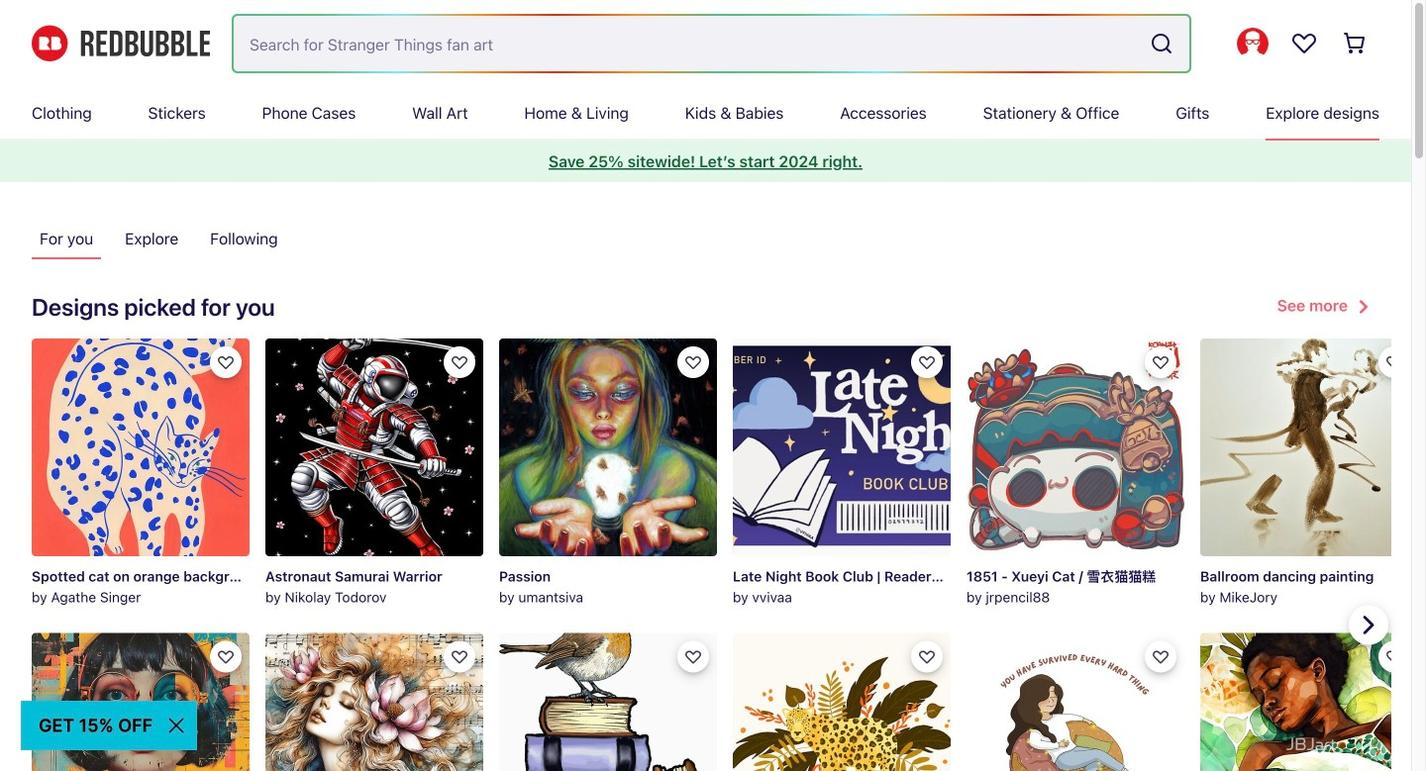 Task type: locate. For each thing, give the bounding box(es) containing it.
4 menu item from the left
[[412, 87, 468, 139]]

8 menu item from the left
[[983, 87, 1120, 139]]

6 menu item from the left
[[685, 87, 784, 139]]

3 menu item from the left
[[262, 87, 356, 139]]

menu item
[[32, 87, 92, 139], [148, 87, 206, 139], [262, 87, 356, 139], [412, 87, 468, 139], [524, 87, 629, 139], [685, 87, 784, 139], [840, 87, 927, 139], [983, 87, 1120, 139], [1176, 87, 1210, 139], [1266, 87, 1380, 139]]

menu bar
[[32, 87, 1380, 139]]

7 menu item from the left
[[840, 87, 927, 139]]

Search term search field
[[234, 16, 1142, 71]]

10 menu item from the left
[[1266, 87, 1380, 139]]

None field
[[234, 16, 1190, 71]]



Task type: vqa. For each thing, say whether or not it's contained in the screenshot.
third menu item from the right
yes



Task type: describe. For each thing, give the bounding box(es) containing it.
9 menu item from the left
[[1176, 87, 1210, 139]]

1 menu item from the left
[[32, 87, 92, 139]]

2 menu item from the left
[[148, 87, 206, 139]]

5 menu item from the left
[[524, 87, 629, 139]]



